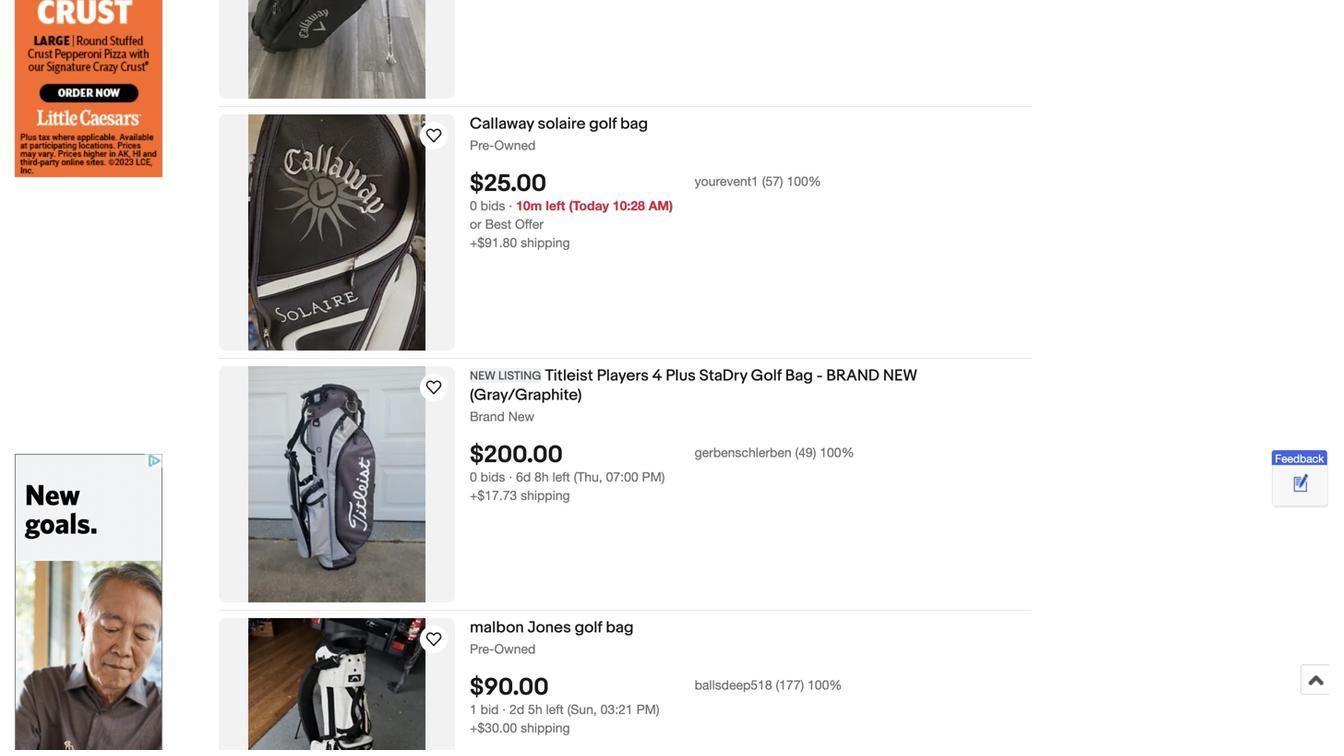 Task type: describe. For each thing, give the bounding box(es) containing it.
(today
[[569, 198, 609, 213]]

ballsdeep518
[[695, 678, 773, 693]]

left inside yourevent1 (57) 100% 0 bids · 10m left (today 10:28 am) or best offer +$91.80 shipping
[[546, 198, 566, 213]]

(57)
[[763, 174, 784, 189]]

brand
[[827, 367, 880, 386]]

bid
[[481, 702, 499, 718]]

ballsdeep518 (177) 100% 1 bid · 2d 5h left (sun, 03:21 pm) +$30.00 shipping
[[470, 678, 843, 736]]

titleist players 4 plus stadry golf bag - brand new (gray/graphite)
[[470, 367, 918, 405]]

plus
[[666, 367, 696, 386]]

8h
[[535, 470, 549, 485]]

shipping for $90.00
[[521, 721, 570, 736]]

(thu,
[[574, 470, 603, 485]]

0 for best
[[470, 198, 477, 213]]

2 advertisement region from the top
[[15, 454, 163, 751]]

new
[[883, 367, 918, 386]]

bag for $90.00
[[606, 619, 634, 638]]

2d
[[510, 702, 525, 718]]

owned for $90.00
[[494, 642, 536, 657]]

callaway solaire golf bag image
[[248, 115, 426, 351]]

malbon jones golf bag heading
[[470, 619, 634, 638]]

yourevent1
[[695, 174, 759, 189]]

(sun,
[[568, 702, 597, 718]]

+$30.00
[[470, 721, 517, 736]]

golf for $90.00
[[575, 619, 603, 638]]

yourevent1 (57) 100% 0 bids · 10m left (today 10:28 am) or best offer +$91.80 shipping
[[470, 174, 822, 250]]

watch callaway solaire golf bag image
[[423, 125, 445, 147]]

stadry
[[700, 367, 748, 386]]

$90.00
[[470, 674, 549, 703]]

am)
[[649, 198, 673, 213]]

watch malbon jones golf bag image
[[423, 629, 445, 651]]

malbon jones golf bag link
[[470, 619, 1032, 641]]

callaway solaire golf bag heading
[[470, 115, 648, 134]]

offer
[[515, 217, 544, 232]]

1 vertical spatial new
[[509, 409, 535, 424]]

1 advertisement region from the top
[[15, 0, 163, 177]]

or
[[470, 217, 482, 232]]

10m
[[516, 198, 542, 213]]

feedback
[[1276, 452, 1325, 465]]

malbon jones golf bag pre-owned
[[470, 619, 634, 657]]

pre- for $25.00
[[470, 138, 494, 153]]

1
[[470, 702, 477, 718]]

gerbenschlerben (49) 100% 0 bids · 6d 8h left (thu, 07:00 pm) +$17.73 shipping
[[470, 445, 855, 503]]

10:28
[[613, 198, 645, 213]]

· for $200.00
[[509, 470, 513, 485]]

100% inside yourevent1 (57) 100% 0 bids · 10m left (today 10:28 am) or best offer +$91.80 shipping
[[787, 174, 822, 189]]

solaire
[[538, 115, 586, 134]]

-
[[817, 367, 823, 386]]

bids for best
[[481, 198, 505, 213]]



Task type: vqa. For each thing, say whether or not it's contained in the screenshot.
left in gerbenschlerben (49) 100% 0 bids · 6d 8h left (Thu, 07:00 PM) +$17.73 shipping
yes



Task type: locate. For each thing, give the bounding box(es) containing it.
1 vertical spatial bids
[[481, 470, 505, 485]]

0 vertical spatial owned
[[494, 138, 536, 153]]

left for $200.00
[[553, 470, 570, 485]]

1 vertical spatial pm)
[[637, 702, 660, 718]]

0 vertical spatial golf
[[589, 115, 617, 134]]

0 up +$17.73
[[470, 470, 477, 485]]

2 owned from the top
[[494, 642, 536, 657]]

3 shipping from the top
[[521, 721, 570, 736]]

1 vertical spatial 0
[[470, 470, 477, 485]]

2 vertical spatial shipping
[[521, 721, 570, 736]]

5h
[[528, 702, 543, 718]]

new left the listing
[[470, 369, 496, 384]]

callaway
[[470, 115, 534, 134]]

1 vertical spatial advertisement region
[[15, 454, 163, 751]]

07:00
[[606, 470, 639, 485]]

bids
[[481, 198, 505, 213], [481, 470, 505, 485]]

0 vertical spatial ·
[[509, 198, 513, 213]]

100% right (177)
[[808, 678, 843, 693]]

shipping down offer at the top left of page
[[521, 235, 570, 250]]

owned inside malbon jones golf bag pre-owned
[[494, 642, 536, 657]]

titleist players 4 plus stadry golf bag - brand new (gray/graphite) image
[[248, 367, 426, 603]]

·
[[509, 198, 513, 213], [509, 470, 513, 485], [503, 702, 506, 718]]

watch titleist players 4 plus stadry golf bag - brand new (gray/graphite) image
[[423, 377, 445, 399]]

1 pre- from the top
[[470, 138, 494, 153]]

pre-
[[470, 138, 494, 153], [470, 642, 494, 657]]

1 owned from the top
[[494, 138, 536, 153]]

· left 2d
[[503, 702, 506, 718]]

golf inside malbon jones golf bag pre-owned
[[575, 619, 603, 638]]

left right 8h
[[553, 470, 570, 485]]

shipping inside ballsdeep518 (177) 100% 1 bid · 2d 5h left (sun, 03:21 pm) +$30.00 shipping
[[521, 721, 570, 736]]

1 bids from the top
[[481, 198, 505, 213]]

pm) right 07:00 at left
[[642, 470, 665, 485]]

best
[[485, 217, 512, 232]]

left inside gerbenschlerben (49) 100% 0 bids · 6d 8h left (thu, 07:00 pm) +$17.73 shipping
[[553, 470, 570, 485]]

shipping down 5h
[[521, 721, 570, 736]]

pm) right 03:21
[[637, 702, 660, 718]]

0
[[470, 198, 477, 213], [470, 470, 477, 485]]

shipping inside yourevent1 (57) 100% 0 bids · 10m left (today 10:28 am) or best offer +$91.80 shipping
[[521, 235, 570, 250]]

+$91.80
[[470, 235, 517, 250]]

bids inside yourevent1 (57) 100% 0 bids · 10m left (today 10:28 am) or best offer +$91.80 shipping
[[481, 198, 505, 213]]

$25.00
[[470, 170, 547, 199]]

callaway solaire golf bag link
[[470, 115, 1032, 137]]

shipping
[[521, 235, 570, 250], [521, 488, 570, 503], [521, 721, 570, 736]]

· for $90.00
[[503, 702, 506, 718]]

1 vertical spatial bag
[[606, 619, 634, 638]]

100% right '(49)'
[[820, 445, 855, 461]]

2 shipping from the top
[[521, 488, 570, 503]]

0 horizontal spatial new
[[470, 369, 496, 384]]

golf
[[751, 367, 782, 386]]

1 vertical spatial 100%
[[820, 445, 855, 461]]

callaway solaire golf bag pre-owned
[[470, 115, 648, 153]]

1 vertical spatial owned
[[494, 642, 536, 657]]

0 vertical spatial bids
[[481, 198, 505, 213]]

golf
[[589, 115, 617, 134], [575, 619, 603, 638]]

new listing
[[470, 369, 542, 384]]

0 vertical spatial 100%
[[787, 174, 822, 189]]

malbon jones golf bag image
[[248, 619, 426, 751]]

gerbenschlerben
[[695, 445, 792, 461]]

new down (gray/graphite)
[[509, 409, 535, 424]]

owned inside callaway solaire golf bag pre-owned
[[494, 138, 536, 153]]

0 vertical spatial new
[[470, 369, 496, 384]]

4
[[653, 367, 662, 386]]

100% for $90.00
[[808, 678, 843, 693]]

bag
[[786, 367, 814, 386]]

0 vertical spatial bag
[[621, 115, 648, 134]]

100%
[[787, 174, 822, 189], [820, 445, 855, 461], [808, 678, 843, 693]]

titleist
[[545, 367, 594, 386]]

0 inside gerbenschlerben (49) 100% 0 bids · 6d 8h left (thu, 07:00 pm) +$17.73 shipping
[[470, 470, 477, 485]]

2 pre- from the top
[[470, 642, 494, 657]]

2 vertical spatial left
[[546, 702, 564, 718]]

owned for $25.00
[[494, 138, 536, 153]]

1 vertical spatial shipping
[[521, 488, 570, 503]]

golf inside callaway solaire golf bag pre-owned
[[589, 115, 617, 134]]

golf right solaire
[[589, 115, 617, 134]]

2 bids from the top
[[481, 470, 505, 485]]

0 inside yourevent1 (57) 100% 0 bids · 10m left (today 10:28 am) or best offer +$91.80 shipping
[[470, 198, 477, 213]]

jones
[[528, 619, 571, 638]]

golf for $25.00
[[589, 115, 617, 134]]

pm) inside ballsdeep518 (177) 100% 1 bid · 2d 5h left (sun, 03:21 pm) +$30.00 shipping
[[637, 702, 660, 718]]

100% inside gerbenschlerben (49) 100% 0 bids · 6d 8h left (thu, 07:00 pm) +$17.73 shipping
[[820, 445, 855, 461]]

left
[[546, 198, 566, 213], [553, 470, 570, 485], [546, 702, 564, 718]]

(49)
[[796, 445, 817, 461]]

bag right the jones
[[606, 619, 634, 638]]

left for $90.00
[[546, 702, 564, 718]]

brand
[[470, 409, 505, 424]]

shipping for $200.00
[[521, 488, 570, 503]]

1 shipping from the top
[[521, 235, 570, 250]]

$200.00
[[470, 442, 563, 470]]

pm) for $90.00
[[637, 702, 660, 718]]

· left 6d
[[509, 470, 513, 485]]

left right 5h
[[546, 702, 564, 718]]

0 vertical spatial advertisement region
[[15, 0, 163, 177]]

· left 10m
[[509, 198, 513, 213]]

pm) inside gerbenschlerben (49) 100% 0 bids · 6d 8h left (thu, 07:00 pm) +$17.73 shipping
[[642, 470, 665, 485]]

0 for +$17.73
[[470, 470, 477, 485]]

(gray/graphite)
[[470, 386, 582, 405]]

bids inside gerbenschlerben (49) 100% 0 bids · 6d 8h left (thu, 07:00 pm) +$17.73 shipping
[[481, 470, 505, 485]]

bag for $25.00
[[621, 115, 648, 134]]

0 vertical spatial left
[[546, 198, 566, 213]]

owned down callaway
[[494, 138, 536, 153]]

1 0 from the top
[[470, 198, 477, 213]]

0 vertical spatial shipping
[[521, 235, 570, 250]]

pm) for $200.00
[[642, 470, 665, 485]]

0 vertical spatial pm)
[[642, 470, 665, 485]]

2 0 from the top
[[470, 470, 477, 485]]

0 vertical spatial pre-
[[470, 138, 494, 153]]

owned
[[494, 138, 536, 153], [494, 642, 536, 657]]

bag inside malbon jones golf bag pre-owned
[[606, 619, 634, 638]]

new inside the 'titleist players 4 plus stadry golf bag - brand new (gray/graphite)' heading
[[470, 369, 496, 384]]

pre- for $90.00
[[470, 642, 494, 657]]

callaway golf fairway + plus stand bag dbl blk new image
[[248, 0, 426, 99]]

0 up or
[[470, 198, 477, 213]]

bids up +$17.73
[[481, 470, 505, 485]]

· inside yourevent1 (57) 100% 0 bids · 10m left (today 10:28 am) or best offer +$91.80 shipping
[[509, 198, 513, 213]]

1 vertical spatial ·
[[509, 470, 513, 485]]

100% for $200.00
[[820, 445, 855, 461]]

0 vertical spatial 0
[[470, 198, 477, 213]]

2 vertical spatial 100%
[[808, 678, 843, 693]]

+$17.73
[[470, 488, 517, 503]]

left right 10m
[[546, 198, 566, 213]]

brand new
[[470, 409, 535, 424]]

shipping inside gerbenschlerben (49) 100% 0 bids · 6d 8h left (thu, 07:00 pm) +$17.73 shipping
[[521, 488, 570, 503]]

1 horizontal spatial new
[[509, 409, 535, 424]]

100% inside ballsdeep518 (177) 100% 1 bid · 2d 5h left (sun, 03:21 pm) +$30.00 shipping
[[808, 678, 843, 693]]

golf right the jones
[[575, 619, 603, 638]]

pre- down malbon
[[470, 642, 494, 657]]

6d
[[516, 470, 531, 485]]

2 vertical spatial ·
[[503, 702, 506, 718]]

bag
[[621, 115, 648, 134], [606, 619, 634, 638]]

bag right solaire
[[621, 115, 648, 134]]

bids for +$17.73
[[481, 470, 505, 485]]

bag inside callaway solaire golf bag pre-owned
[[621, 115, 648, 134]]

new
[[470, 369, 496, 384], [509, 409, 535, 424]]

· inside gerbenschlerben (49) 100% 0 bids · 6d 8h left (thu, 07:00 pm) +$17.73 shipping
[[509, 470, 513, 485]]

bids up best
[[481, 198, 505, 213]]

left inside ballsdeep518 (177) 100% 1 bid · 2d 5h left (sun, 03:21 pm) +$30.00 shipping
[[546, 702, 564, 718]]

pre- down callaway
[[470, 138, 494, 153]]

(177)
[[776, 678, 804, 693]]

03:21
[[601, 702, 633, 718]]

pre- inside malbon jones golf bag pre-owned
[[470, 642, 494, 657]]

pre- inside callaway solaire golf bag pre-owned
[[470, 138, 494, 153]]

1 vertical spatial pre-
[[470, 642, 494, 657]]

owned down malbon
[[494, 642, 536, 657]]

malbon
[[470, 619, 524, 638]]

advertisement region
[[15, 0, 163, 177], [15, 454, 163, 751]]

listing
[[499, 369, 542, 384]]

pm)
[[642, 470, 665, 485], [637, 702, 660, 718]]

titleist players 4 plus stadry golf bag - brand new (gray/graphite) heading
[[470, 367, 918, 405]]

players
[[597, 367, 649, 386]]

1 vertical spatial golf
[[575, 619, 603, 638]]

100% right (57)
[[787, 174, 822, 189]]

· inside ballsdeep518 (177) 100% 1 bid · 2d 5h left (sun, 03:21 pm) +$30.00 shipping
[[503, 702, 506, 718]]

shipping down 8h
[[521, 488, 570, 503]]

1 vertical spatial left
[[553, 470, 570, 485]]



